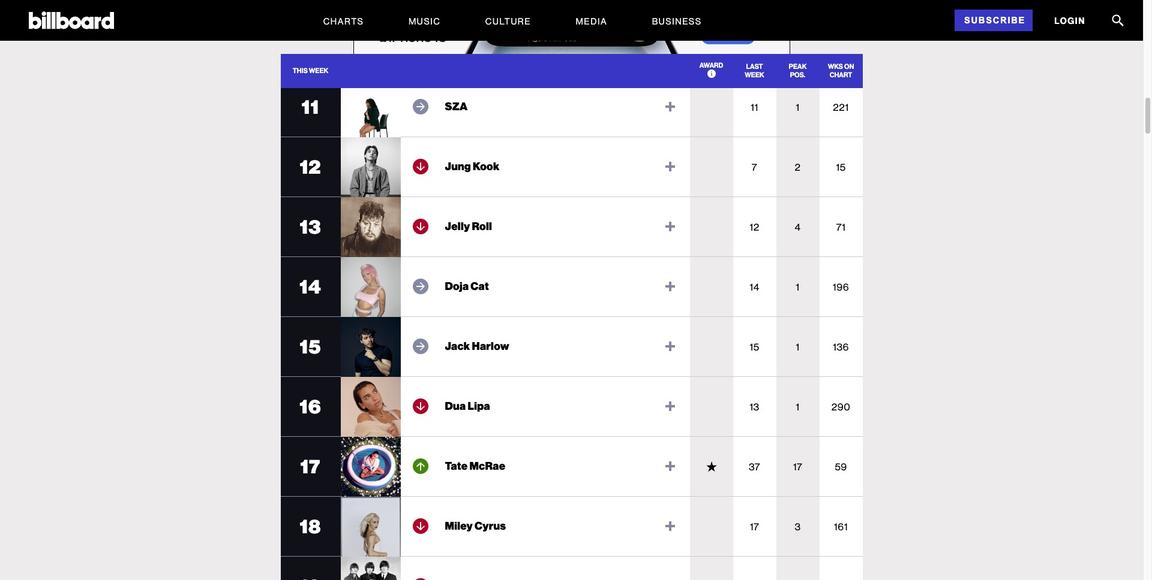Task type: locate. For each thing, give the bounding box(es) containing it.
11 down 'this week'
[[302, 95, 319, 119]]

15
[[836, 161, 846, 173], [300, 335, 321, 359], [750, 341, 759, 353]]

11
[[302, 95, 319, 119], [751, 101, 758, 113]]

2 horizontal spatial 15
[[836, 161, 846, 173]]

1 horizontal spatial week
[[745, 71, 764, 79]]

music link
[[409, 16, 448, 28]]

0 vertical spatial 13
[[300, 215, 321, 239]]

culture
[[485, 16, 531, 27]]

1 down the pos. at the right of page
[[796, 101, 800, 113]]

0 vertical spatial 12
[[300, 155, 321, 179]]

week down last
[[745, 71, 764, 79]]

290
[[831, 401, 850, 413]]

71
[[836, 221, 846, 233]]

chart
[[830, 71, 852, 79]]

week
[[309, 67, 328, 75], [745, 71, 764, 79]]

1 horizontal spatial 13
[[750, 401, 760, 413]]

11 down last week
[[751, 101, 758, 113]]

mcrae
[[469, 460, 505, 474]]

1 horizontal spatial 11
[[751, 101, 758, 113]]

award
[[699, 61, 723, 70]]

jung
[[445, 160, 471, 174]]

1 vertical spatial 13
[[750, 401, 760, 413]]

7
[[752, 161, 757, 173]]

miley cyrus
[[445, 520, 506, 534]]

roll
[[472, 220, 492, 234]]

1 for 15
[[796, 341, 800, 353]]

culture link
[[485, 16, 538, 28]]

4
[[795, 221, 801, 233]]

pos.
[[790, 71, 805, 79]]

2 1 from the top
[[796, 281, 800, 293]]

161
[[834, 521, 848, 533]]

17
[[300, 455, 321, 479], [793, 461, 802, 473], [750, 521, 759, 533]]

charts link
[[323, 16, 371, 28]]

3
[[795, 521, 801, 533]]

1 horizontal spatial 14
[[750, 281, 760, 293]]

16
[[300, 395, 321, 419]]

1 1 from the top
[[796, 101, 800, 113]]

12
[[300, 155, 321, 179], [750, 221, 759, 233]]

1 horizontal spatial 17
[[750, 521, 759, 533]]

0 horizontal spatial week
[[309, 67, 328, 75]]

on
[[844, 62, 854, 71]]

13
[[300, 215, 321, 239], [750, 401, 760, 413]]

4 1 from the top
[[796, 401, 800, 413]]

1 horizontal spatial 15
[[750, 341, 759, 353]]

media
[[576, 16, 607, 27]]

14
[[300, 275, 321, 299], [750, 281, 760, 293]]

business
[[652, 16, 702, 27]]

1 for 11
[[796, 101, 800, 113]]

136
[[833, 341, 849, 353]]

1
[[796, 101, 800, 113], [796, 281, 800, 293], [796, 341, 800, 353], [796, 401, 800, 413]]

18
[[300, 515, 321, 539]]

jelly roll
[[445, 220, 492, 234]]

1 left 136 in the right of the page
[[796, 341, 800, 353]]

1 left 196
[[796, 281, 800, 293]]

3 1 from the top
[[796, 341, 800, 353]]

0 horizontal spatial 11
[[302, 95, 319, 119]]

37
[[749, 461, 760, 473]]

sza
[[445, 100, 468, 114]]

week right this
[[309, 67, 328, 75]]

dua
[[445, 400, 466, 414]]

doja cat
[[445, 280, 489, 294]]

1 horizontal spatial 12
[[750, 221, 759, 233]]

1 left 290
[[796, 401, 800, 413]]

billboard image
[[29, 12, 114, 29]]

1 for 16
[[796, 401, 800, 413]]

tate mcrae
[[445, 460, 505, 474]]



Task type: vqa. For each thing, say whether or not it's contained in the screenshot.
"TIKTOK"
no



Task type: describe. For each thing, give the bounding box(es) containing it.
doja
[[445, 280, 469, 294]]

week for this week
[[309, 67, 328, 75]]

media link
[[576, 16, 615, 28]]

peak pos.
[[789, 62, 807, 79]]

advertisement region
[[353, 9, 790, 64]]

business link
[[652, 16, 709, 28]]

this
[[293, 67, 308, 75]]

week for last week
[[745, 71, 764, 79]]

0 horizontal spatial 13
[[300, 215, 321, 239]]

this week
[[293, 67, 328, 75]]

jung kook
[[445, 160, 500, 174]]

cyrus
[[475, 520, 506, 534]]

196
[[833, 281, 849, 293]]

dua lipa
[[445, 400, 490, 414]]

last
[[746, 62, 763, 71]]

jelly
[[445, 220, 470, 234]]

1 vertical spatial 12
[[750, 221, 759, 233]]

login
[[1054, 15, 1085, 26]]

peak
[[789, 62, 807, 71]]

0 horizontal spatial 14
[[300, 275, 321, 299]]

jack harlow
[[445, 340, 509, 354]]

59
[[835, 461, 847, 473]]

charts
[[323, 16, 364, 27]]

harlow
[[472, 340, 509, 354]]

last week
[[745, 62, 764, 79]]

0 horizontal spatial 12
[[300, 155, 321, 179]]

0 horizontal spatial 15
[[300, 335, 321, 359]]

2 horizontal spatial 17
[[793, 461, 802, 473]]

1 for 14
[[796, 281, 800, 293]]

wks on chart
[[828, 62, 854, 79]]

cat
[[471, 280, 489, 294]]

2
[[795, 161, 801, 173]]

kook
[[473, 160, 500, 174]]

lipa
[[468, 400, 490, 414]]

login button
[[1042, 10, 1097, 31]]

wks
[[828, 62, 843, 71]]

miley
[[445, 520, 473, 534]]

221
[[833, 101, 849, 113]]

tate
[[445, 460, 468, 474]]

0 horizontal spatial 17
[[300, 455, 321, 479]]

jack
[[445, 340, 470, 354]]

music
[[409, 16, 441, 27]]



